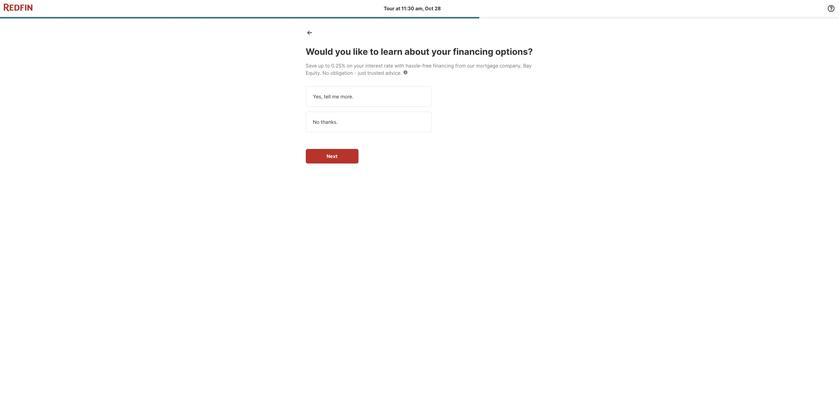 Task type: vqa. For each thing, say whether or not it's contained in the screenshot.
Fourth for 400 N Church St #228
no



Task type: describe. For each thing, give the bounding box(es) containing it.
to inside save up to 0.25% on your interest rate with hassle-free financing from our mortgage company, bay equity. no obligation - just trusted advice.
[[325, 63, 330, 69]]

obligation
[[330, 70, 353, 76]]

advice.
[[385, 70, 402, 76]]

-
[[354, 70, 356, 76]]

trusted
[[367, 70, 384, 76]]

0 vertical spatial financing
[[453, 46, 493, 57]]

no thanks.
[[313, 119, 338, 125]]

about
[[405, 46, 429, 57]]

yes,
[[313, 94, 322, 100]]

financing inside save up to 0.25% on your interest rate with hassle-free financing from our mortgage company, bay equity. no obligation - just trusted advice.
[[433, 63, 454, 69]]

1 horizontal spatial to
[[370, 46, 379, 57]]

next
[[327, 153, 337, 159]]

company,
[[500, 63, 522, 69]]

at
[[396, 5, 400, 12]]

Yes, tell me more. radio
[[306, 86, 432, 107]]

tell
[[324, 94, 331, 100]]

interest
[[365, 63, 383, 69]]

save up to 0.25% on your interest rate with hassle-free financing from our mortgage company, bay equity. no obligation - just trusted advice.
[[306, 63, 532, 76]]

like
[[353, 46, 368, 57]]

next button
[[306, 149, 358, 164]]

option group containing yes, tell me more.
[[306, 86, 457, 132]]

you
[[335, 46, 351, 57]]

up
[[318, 63, 324, 69]]

yes, tell me more.
[[313, 94, 353, 100]]

our
[[467, 63, 475, 69]]

am,
[[415, 5, 424, 12]]

tour
[[384, 5, 394, 12]]

hassle-
[[406, 63, 422, 69]]

tour at 11:30 am, oct 28
[[384, 5, 441, 12]]

options?
[[495, 46, 533, 57]]

with
[[394, 63, 404, 69]]

me
[[332, 94, 339, 100]]



Task type: locate. For each thing, give the bounding box(es) containing it.
financing
[[453, 46, 493, 57], [433, 63, 454, 69]]

your up the 'free'
[[432, 46, 451, 57]]

no inside radio
[[313, 119, 319, 125]]

no inside save up to 0.25% on your interest rate with hassle-free financing from our mortgage company, bay equity. no obligation - just trusted advice.
[[322, 70, 329, 76]]

thanks.
[[321, 119, 338, 125]]

0 vertical spatial your
[[432, 46, 451, 57]]

0 horizontal spatial no
[[313, 119, 319, 125]]

0 vertical spatial to
[[370, 46, 379, 57]]

financing up our
[[453, 46, 493, 57]]

to right like
[[370, 46, 379, 57]]

no
[[322, 70, 329, 76], [313, 119, 319, 125]]

to
[[370, 46, 379, 57], [325, 63, 330, 69]]

free
[[422, 63, 432, 69]]

1 horizontal spatial your
[[432, 46, 451, 57]]

no down up
[[322, 70, 329, 76]]

financing right the 'free'
[[433, 63, 454, 69]]

your
[[432, 46, 451, 57], [354, 63, 364, 69]]

save
[[306, 63, 317, 69]]

bay
[[523, 63, 532, 69]]

option group
[[306, 86, 457, 132]]

just
[[358, 70, 366, 76]]

would you like to learn about your financing options?
[[306, 46, 533, 57]]

1 horizontal spatial no
[[322, 70, 329, 76]]

mortgage
[[476, 63, 498, 69]]

on
[[347, 63, 352, 69]]

your inside save up to 0.25% on your interest rate with hassle-free financing from our mortgage company, bay equity. no obligation - just trusted advice.
[[354, 63, 364, 69]]

would
[[306, 46, 333, 57]]

to right up
[[325, 63, 330, 69]]

1 vertical spatial your
[[354, 63, 364, 69]]

equity.
[[306, 70, 321, 76]]

No thanks. radio
[[306, 112, 432, 132]]

1 vertical spatial financing
[[433, 63, 454, 69]]

11:30
[[401, 5, 414, 12]]

0 vertical spatial no
[[322, 70, 329, 76]]

learn
[[381, 46, 403, 57]]

your up just
[[354, 63, 364, 69]]

oct
[[425, 5, 433, 12]]

from
[[455, 63, 466, 69]]

rate
[[384, 63, 393, 69]]

no left thanks.
[[313, 119, 319, 125]]

28
[[435, 5, 441, 12]]

more.
[[340, 94, 353, 100]]

1 vertical spatial to
[[325, 63, 330, 69]]

0 horizontal spatial to
[[325, 63, 330, 69]]

progress bar
[[0, 17, 839, 18]]

0.25%
[[331, 63, 345, 69]]

1 vertical spatial no
[[313, 119, 319, 125]]

0 horizontal spatial your
[[354, 63, 364, 69]]



